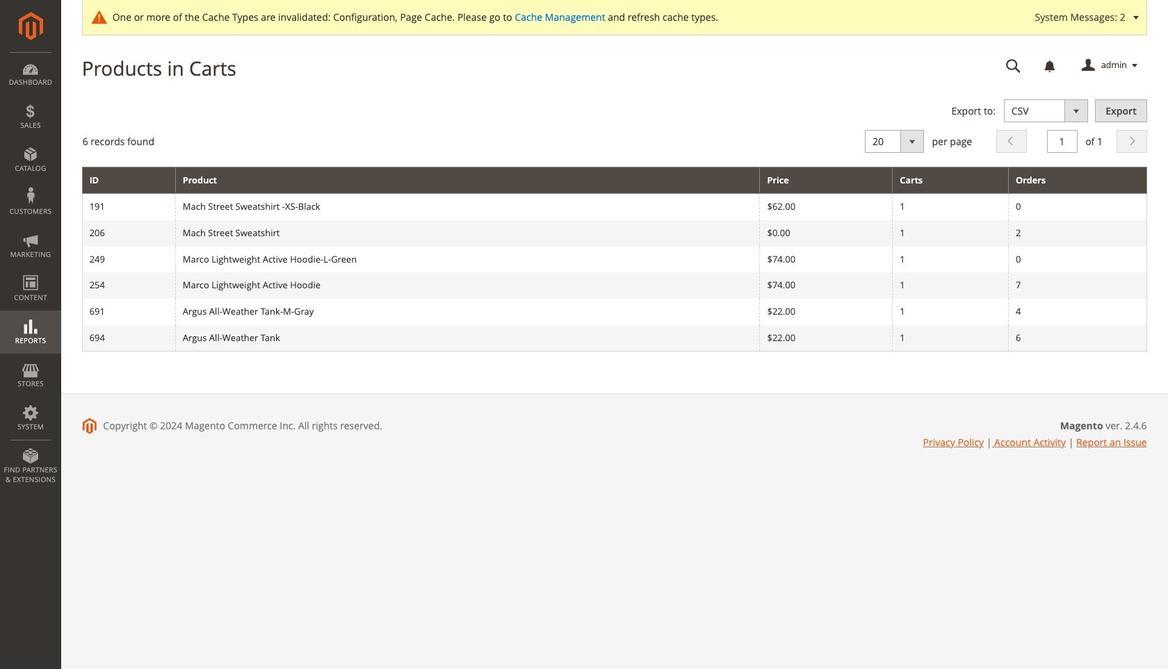 Task type: locate. For each thing, give the bounding box(es) containing it.
menu bar
[[0, 52, 61, 492]]

None text field
[[997, 54, 1031, 78], [1047, 130, 1078, 153], [997, 54, 1031, 78], [1047, 130, 1078, 153]]



Task type: describe. For each thing, give the bounding box(es) containing it.
magento admin panel image
[[18, 12, 43, 40]]



Task type: vqa. For each thing, say whether or not it's contained in the screenshot.
text box
yes



